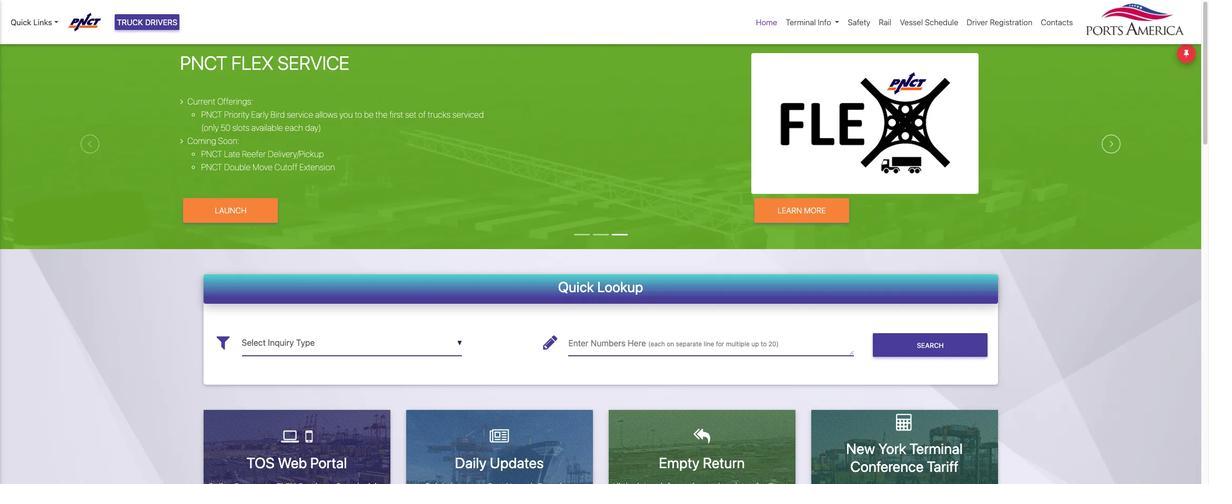 Task type: describe. For each thing, give the bounding box(es) containing it.
be
[[364, 110, 374, 120]]

quick for quick links
[[11, 17, 31, 27]]

links
[[33, 17, 52, 27]]

offerings:
[[217, 97, 253, 106]]

(each
[[649, 341, 665, 348]]

registration
[[990, 17, 1033, 27]]

portal
[[310, 455, 347, 472]]

50
[[221, 123, 231, 133]]

the
[[376, 110, 388, 120]]

vessel
[[900, 17, 923, 27]]

for
[[716, 341, 724, 348]]

on
[[667, 341, 674, 348]]

driver
[[967, 17, 988, 27]]

pnct up current
[[180, 52, 227, 74]]

coming soon: pnct late reefer delivery/pickup pnct double move cutoff extension
[[187, 136, 335, 172]]

cutoff
[[275, 163, 298, 172]]

trucks
[[428, 110, 451, 120]]

first
[[390, 110, 403, 120]]

here
[[628, 339, 646, 348]]

coming
[[187, 136, 216, 146]]

pnct inside "current offerings: pnct priority early bird service allows you to be the first set of trucks serviced (only 50 slots available each day)"
[[201, 110, 222, 120]]

drivers
[[145, 17, 178, 27]]

0 horizontal spatial terminal
[[786, 17, 816, 27]]

you
[[340, 110, 353, 120]]

terminal inside new york terminal conference tariff
[[910, 441, 963, 458]]

quick for quick lookup
[[558, 279, 594, 296]]

bird
[[271, 110, 285, 120]]

tariff
[[927, 458, 959, 476]]

empty
[[659, 455, 700, 472]]

move
[[253, 163, 273, 172]]

tos web portal
[[247, 455, 347, 472]]

service
[[287, 110, 313, 120]]

new york terminal conference tariff
[[846, 441, 963, 476]]

priority
[[224, 110, 249, 120]]

flex
[[231, 52, 274, 74]]

enter
[[569, 339, 589, 348]]

tos
[[247, 455, 275, 472]]

driver registration
[[967, 17, 1033, 27]]

vessel schedule
[[900, 17, 959, 27]]

▼
[[457, 340, 462, 348]]

slots
[[232, 123, 250, 133]]

set
[[405, 110, 417, 120]]

current offerings: pnct priority early bird service allows you to be the first set of trucks serviced (only 50 slots available each day)
[[187, 97, 484, 133]]

late
[[224, 150, 240, 159]]

early
[[251, 110, 269, 120]]

20)
[[769, 341, 779, 348]]

line
[[704, 341, 714, 348]]

conference
[[851, 458, 924, 476]]

multiple
[[726, 341, 750, 348]]

pnct left the double
[[201, 163, 222, 172]]

safety link
[[844, 12, 875, 32]]

of
[[419, 110, 426, 120]]

contacts link
[[1037, 12, 1078, 32]]

quick links
[[11, 17, 52, 27]]

(only
[[201, 123, 219, 133]]

truck drivers
[[117, 17, 178, 27]]



Task type: vqa. For each thing, say whether or not it's contained in the screenshot.
allows
yes



Task type: locate. For each thing, give the bounding box(es) containing it.
rail
[[879, 17, 892, 27]]

updates
[[490, 455, 544, 472]]

safety
[[848, 17, 871, 27]]

quick lookup
[[558, 279, 643, 296]]

return
[[703, 455, 745, 472]]

terminal
[[786, 17, 816, 27], [910, 441, 963, 458]]

allows
[[315, 110, 338, 120]]

empty return
[[659, 455, 745, 472]]

truck drivers link
[[115, 14, 180, 30]]

quick
[[11, 17, 31, 27], [558, 279, 594, 296]]

truck
[[117, 17, 143, 27]]

soon:
[[218, 136, 240, 146]]

launch button
[[183, 198, 278, 223]]

up
[[752, 341, 759, 348]]

1 vertical spatial quick
[[558, 279, 594, 296]]

pnct
[[180, 52, 227, 74], [201, 110, 222, 120], [201, 150, 222, 159], [201, 163, 222, 172]]

info
[[818, 17, 831, 27]]

launch
[[215, 206, 247, 215]]

numbers
[[591, 339, 626, 348]]

serviced
[[453, 110, 484, 120]]

daily
[[455, 455, 487, 472]]

to inside enter numbers here (each on separate line for multiple up to 20)
[[761, 341, 767, 348]]

1 vertical spatial to
[[761, 341, 767, 348]]

reefer
[[242, 150, 266, 159]]

home
[[756, 17, 778, 27]]

to left be
[[355, 110, 362, 120]]

0 vertical spatial quick
[[11, 17, 31, 27]]

daily updates
[[455, 455, 544, 472]]

current
[[187, 97, 216, 106]]

double
[[224, 163, 251, 172]]

contacts
[[1041, 17, 1073, 27]]

driver registration link
[[963, 12, 1037, 32]]

pnct flex service
[[180, 52, 350, 74]]

pnct down "coming"
[[201, 150, 222, 159]]

terminal left info
[[786, 17, 816, 27]]

terminal up the tariff
[[910, 441, 963, 458]]

extension
[[299, 163, 335, 172]]

service
[[278, 52, 350, 74]]

york
[[879, 441, 907, 458]]

each
[[285, 123, 303, 133]]

pnct up '(only'
[[201, 110, 222, 120]]

angle right image
[[180, 137, 183, 145]]

terminal info link
[[782, 12, 844, 32]]

0 horizontal spatial quick
[[11, 17, 31, 27]]

to
[[355, 110, 362, 120], [761, 341, 767, 348]]

1 horizontal spatial to
[[761, 341, 767, 348]]

terminal info
[[786, 17, 831, 27]]

enter numbers here (each on separate line for multiple up to 20)
[[569, 339, 779, 348]]

home link
[[752, 12, 782, 32]]

0 vertical spatial to
[[355, 110, 362, 120]]

schedule
[[925, 17, 959, 27]]

delivery/pickup
[[268, 150, 324, 159]]

separate
[[676, 341, 702, 348]]

rail link
[[875, 12, 896, 32]]

quick left 'links'
[[11, 17, 31, 27]]

quick links link
[[11, 16, 58, 28]]

angle right image
[[180, 97, 183, 106]]

1 horizontal spatial terminal
[[910, 441, 963, 458]]

new
[[846, 441, 875, 458]]

web
[[278, 455, 307, 472]]

0 vertical spatial terminal
[[786, 17, 816, 27]]

available
[[251, 123, 283, 133]]

0 horizontal spatial to
[[355, 110, 362, 120]]

lookup
[[597, 279, 643, 296]]

to right up
[[761, 341, 767, 348]]

day)
[[305, 123, 321, 133]]

None text field
[[242, 331, 462, 356], [569, 331, 854, 356], [242, 331, 462, 356], [569, 331, 854, 356]]

quick left lookup
[[558, 279, 594, 296]]

1 horizontal spatial quick
[[558, 279, 594, 296]]

flexible service image
[[0, 39, 1202, 308]]

vessel schedule link
[[896, 12, 963, 32]]

1 vertical spatial terminal
[[910, 441, 963, 458]]

to inside "current offerings: pnct priority early bird service allows you to be the first set of trucks serviced (only 50 slots available each day)"
[[355, 110, 362, 120]]



